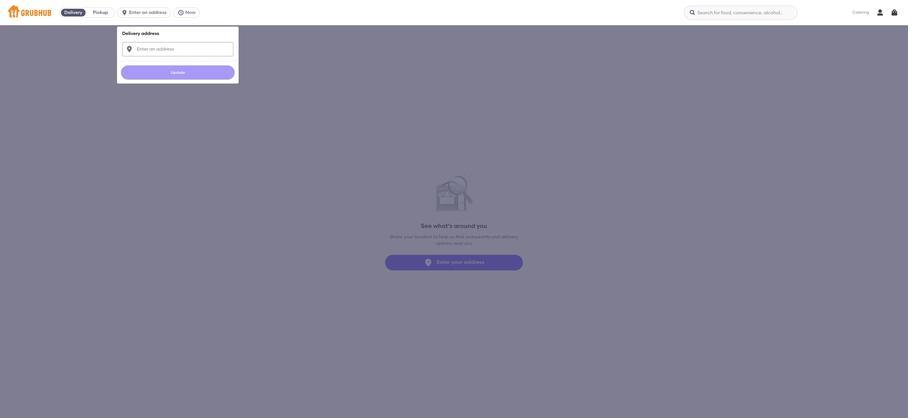 Task type: vqa. For each thing, say whether or not it's contained in the screenshot.
Enter a new address search box on the left of page
no



Task type: describe. For each thing, give the bounding box(es) containing it.
delivery for delivery
[[64, 10, 82, 15]]

update
[[171, 70, 185, 75]]

see what's around you
[[421, 223, 488, 230]]

restaurants
[[466, 235, 491, 240]]

and
[[492, 235, 501, 240]]

svg image for enter an address
[[121, 9, 128, 16]]

enter for enter your address
[[437, 260, 451, 266]]

0 vertical spatial you
[[477, 223, 488, 230]]

position icon image
[[424, 258, 433, 268]]

help
[[440, 235, 449, 240]]

enter an address button
[[117, 7, 174, 18]]

delivery address
[[122, 31, 159, 36]]

see
[[421, 223, 432, 230]]

catering
[[853, 10, 870, 15]]

3 svg image from the left
[[690, 9, 696, 16]]

catering button
[[849, 5, 875, 20]]

pickup button
[[87, 7, 114, 18]]

your for enter
[[452, 260, 463, 266]]

to
[[434, 235, 438, 240]]

Enter an address search field
[[122, 42, 234, 56]]

enter your address button
[[386, 255, 523, 271]]

address for enter an address
[[149, 10, 167, 15]]

delivery for delivery address
[[122, 31, 140, 36]]



Task type: locate. For each thing, give the bounding box(es) containing it.
address for enter your address
[[464, 260, 485, 266]]

your for share
[[404, 235, 414, 240]]

0 horizontal spatial svg image
[[121, 9, 128, 16]]

svg image
[[891, 9, 899, 17], [126, 45, 133, 53]]

what's
[[434, 223, 453, 230]]

location
[[415, 235, 433, 240]]

1 horizontal spatial delivery
[[122, 31, 140, 36]]

address inside button
[[149, 10, 167, 15]]

delivery down the enter an address button
[[122, 31, 140, 36]]

0 horizontal spatial delivery
[[64, 10, 82, 15]]

delivery
[[64, 10, 82, 15], [122, 31, 140, 36]]

enter an address
[[129, 10, 167, 15]]

enter right the position icon at the left
[[437, 260, 451, 266]]

share
[[390, 235, 403, 240]]

0 vertical spatial address
[[149, 10, 167, 15]]

your inside enter your address button
[[452, 260, 463, 266]]

1 horizontal spatial you
[[477, 223, 488, 230]]

1 horizontal spatial svg image
[[178, 9, 184, 16]]

0 vertical spatial enter
[[129, 10, 141, 15]]

enter inside button
[[437, 260, 451, 266]]

0 vertical spatial delivery
[[64, 10, 82, 15]]

1 horizontal spatial svg image
[[891, 9, 899, 17]]

1 vertical spatial you
[[465, 241, 473, 247]]

pickup
[[93, 10, 108, 15]]

1 vertical spatial enter
[[437, 260, 451, 266]]

2 vertical spatial address
[[464, 260, 485, 266]]

svg image inside the enter an address button
[[121, 9, 128, 16]]

2 horizontal spatial svg image
[[690, 9, 696, 16]]

0 horizontal spatial you
[[465, 241, 473, 247]]

delivery inside button
[[64, 10, 82, 15]]

you up restaurants
[[477, 223, 488, 230]]

delivery button
[[60, 7, 87, 18]]

your inside share your location to help us find restaurants and delivery options near you
[[404, 235, 414, 240]]

enter for enter an address
[[129, 10, 141, 15]]

now
[[186, 10, 196, 15]]

1 horizontal spatial your
[[452, 260, 463, 266]]

near
[[454, 241, 464, 247]]

find
[[456, 235, 465, 240]]

enter your address
[[437, 260, 485, 266]]

1 svg image from the left
[[121, 9, 128, 16]]

your right the share
[[404, 235, 414, 240]]

enter inside button
[[129, 10, 141, 15]]

around
[[454, 223, 476, 230]]

0 vertical spatial svg image
[[891, 9, 899, 17]]

0 horizontal spatial your
[[404, 235, 414, 240]]

delivery
[[502, 235, 519, 240]]

svg image inside now "button"
[[178, 9, 184, 16]]

address right an
[[149, 10, 167, 15]]

1 vertical spatial address
[[141, 31, 159, 36]]

update button
[[121, 65, 235, 80]]

1 vertical spatial svg image
[[126, 45, 133, 53]]

an
[[142, 10, 148, 15]]

main navigation navigation
[[0, 0, 909, 419]]

you
[[477, 223, 488, 230], [465, 241, 473, 247]]

0 horizontal spatial svg image
[[126, 45, 133, 53]]

your
[[404, 235, 414, 240], [452, 260, 463, 266]]

enter
[[129, 10, 141, 15], [437, 260, 451, 266]]

2 svg image from the left
[[178, 9, 184, 16]]

address down 'enter an address'
[[141, 31, 159, 36]]

0 horizontal spatial enter
[[129, 10, 141, 15]]

share your location to help us find restaurants and delivery options near you
[[390, 235, 519, 247]]

enter left an
[[129, 10, 141, 15]]

you right near
[[465, 241, 473, 247]]

1 horizontal spatial enter
[[437, 260, 451, 266]]

1 vertical spatial your
[[452, 260, 463, 266]]

0 vertical spatial your
[[404, 235, 414, 240]]

us
[[450, 235, 455, 240]]

address inside button
[[464, 260, 485, 266]]

1 vertical spatial delivery
[[122, 31, 140, 36]]

now button
[[174, 7, 203, 18]]

svg image for now
[[178, 9, 184, 16]]

delivery left pickup
[[64, 10, 82, 15]]

you inside share your location to help us find restaurants and delivery options near you
[[465, 241, 473, 247]]

options
[[436, 241, 453, 247]]

svg image
[[121, 9, 128, 16], [178, 9, 184, 16], [690, 9, 696, 16]]

address down restaurants
[[464, 260, 485, 266]]

your down near
[[452, 260, 463, 266]]

address
[[149, 10, 167, 15], [141, 31, 159, 36], [464, 260, 485, 266]]



